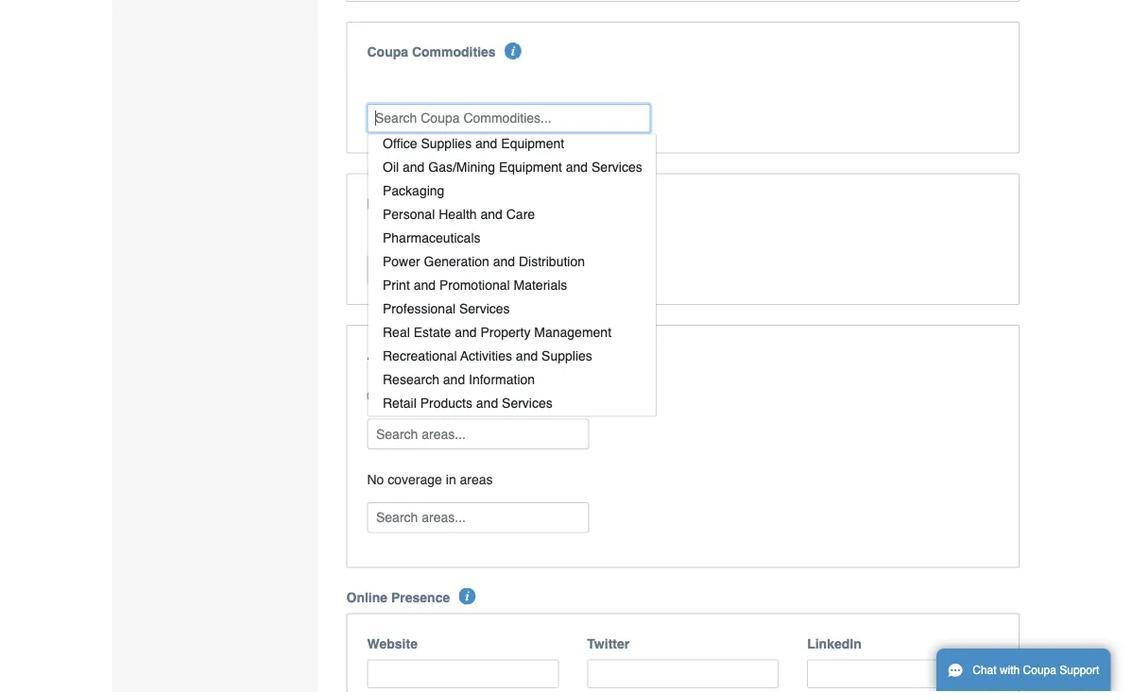 Task type: vqa. For each thing, say whether or not it's contained in the screenshot.
EcoVadis
no



Task type: locate. For each thing, give the bounding box(es) containing it.
equipment
[[501, 136, 564, 151], [499, 160, 562, 175]]

personal
[[382, 207, 435, 222]]

additional information image
[[459, 588, 476, 605]]

option
[[368, 416, 656, 439]]

0 vertical spatial supplies
[[421, 136, 471, 151]]

equipment down 'search coupa commodities...' 'field'
[[501, 136, 564, 151]]

additional information image right the served
[[461, 346, 478, 363]]

presence
[[391, 590, 450, 605]]

with
[[1000, 665, 1020, 678]]

areas served
[[367, 348, 452, 363]]

distribution
[[519, 254, 585, 269]]

power
[[382, 254, 420, 269]]

selected list box for coupa commodities
[[361, 82, 1006, 95]]

and up activities
[[454, 325, 477, 340]]

LinkedIn text field
[[808, 660, 999, 689]]

0 horizontal spatial additional information image
[[461, 346, 478, 363]]

and up professional
[[413, 278, 435, 293]]

2 vertical spatial services
[[502, 396, 552, 411]]

0 vertical spatial selected list box
[[361, 82, 1006, 95]]

additional information image
[[505, 42, 522, 59], [461, 346, 478, 363]]

1 vertical spatial search areas... text field
[[369, 504, 588, 533]]

Search areas... text field
[[369, 420, 588, 449], [369, 504, 588, 533]]

0 horizontal spatial supplies
[[421, 136, 471, 151]]

selected list box
[[361, 82, 1006, 95], [361, 234, 1006, 247]]

0 vertical spatial search areas... text field
[[369, 420, 588, 449]]

0 vertical spatial coupa
[[367, 44, 408, 59]]

list box containing office supplies and equipment
[[367, 132, 657, 439]]

areas
[[460, 472, 493, 488]]

supplies up gas/mining
[[421, 136, 471, 151]]

twitter
[[587, 636, 630, 652]]

2 selected list box from the top
[[361, 234, 1006, 247]]

0 vertical spatial equipment
[[501, 136, 564, 151]]

real
[[382, 325, 410, 340]]

selected list box for product and service categories
[[361, 234, 1006, 247]]

1 horizontal spatial coupa
[[1023, 665, 1057, 678]]

no coverage in areas
[[367, 472, 493, 488]]

research
[[382, 372, 439, 388]]

information
[[468, 372, 535, 388]]

coupa right with
[[1023, 665, 1057, 678]]

1 selected list box from the top
[[361, 82, 1006, 95]]

products
[[420, 396, 472, 411]]

promotional
[[439, 278, 510, 293]]

and
[[475, 136, 497, 151], [402, 160, 424, 175], [566, 160, 588, 175], [421, 196, 444, 211], [480, 207, 502, 222], [493, 254, 515, 269], [413, 278, 435, 293], [454, 325, 477, 340], [516, 349, 538, 364], [443, 372, 465, 388], [476, 396, 498, 411]]

None radio
[[367, 390, 380, 403], [434, 390, 447, 403], [367, 390, 380, 403], [434, 390, 447, 403]]

packaging
[[382, 183, 444, 199]]

supplies down management
[[541, 349, 592, 364]]

coupa
[[367, 44, 408, 59], [1023, 665, 1057, 678]]

and down information
[[476, 396, 498, 411]]

service
[[448, 196, 495, 211]]

in
[[446, 472, 456, 488]]

1 vertical spatial additional information image
[[461, 346, 478, 363]]

1 vertical spatial services
[[459, 302, 510, 317]]

chat
[[973, 665, 997, 678]]

coupa inside button
[[1023, 665, 1057, 678]]

0 horizontal spatial coupa
[[367, 44, 408, 59]]

list box
[[367, 132, 657, 439]]

Website text field
[[367, 660, 559, 689]]

and down "property"
[[516, 349, 538, 364]]

1 vertical spatial coupa
[[1023, 665, 1057, 678]]

oil
[[382, 160, 399, 175]]

1 horizontal spatial additional information image
[[505, 42, 522, 59]]

1 horizontal spatial supplies
[[541, 349, 592, 364]]

additional information image right commodities
[[505, 42, 522, 59]]

coupa left commodities
[[367, 44, 408, 59]]

0 vertical spatial additional information image
[[505, 42, 522, 59]]

coupa commodities
[[367, 44, 496, 59]]

supplies
[[421, 136, 471, 151], [541, 349, 592, 364]]

and up gas/mining
[[475, 136, 497, 151]]

search areas... text field down areas
[[369, 504, 588, 533]]

1 vertical spatial selected list box
[[361, 234, 1006, 247]]

and right oil
[[402, 160, 424, 175]]

and up pharmaceuticals
[[421, 196, 444, 211]]

Twitter text field
[[587, 660, 779, 689]]

search areas... text field down regional
[[369, 420, 588, 449]]

website
[[367, 636, 418, 652]]

1 vertical spatial equipment
[[499, 160, 562, 175]]

management
[[534, 325, 611, 340]]

services
[[591, 160, 642, 175], [459, 302, 510, 317], [502, 396, 552, 411]]

equipment up the categories
[[499, 160, 562, 175]]

online
[[346, 590, 388, 605]]

categories
[[499, 196, 567, 211]]

materials
[[513, 278, 567, 293]]



Task type: describe. For each thing, give the bounding box(es) containing it.
office supplies and equipment oil and gas/mining equipment and services packaging personal health and care pharmaceuticals power generation and distribution print and promotional materials professional services real estate and property management recreational activities and supplies research and information retail products and services
[[382, 136, 642, 411]]

additional information image for coupa commodities
[[505, 42, 522, 59]]

and up promotional
[[493, 254, 515, 269]]

option inside list box
[[368, 416, 656, 439]]

1 vertical spatial supplies
[[541, 349, 592, 364]]

Search Coupa Commodities... field
[[367, 104, 651, 133]]

chat with coupa support
[[973, 665, 1100, 678]]

pharmaceuticals
[[382, 231, 480, 246]]

product and service categories
[[367, 196, 567, 211]]

1 search areas... text field from the top
[[369, 420, 588, 449]]

2 search areas... text field from the top
[[369, 504, 588, 533]]

property
[[480, 325, 530, 340]]

commodities
[[412, 44, 496, 59]]

and up the categories
[[566, 160, 588, 175]]

coverage
[[388, 472, 442, 488]]

estate
[[413, 325, 451, 340]]

no
[[367, 472, 384, 488]]

support
[[1060, 665, 1100, 678]]

professional
[[382, 302, 455, 317]]

care
[[506, 207, 535, 222]]

and up products
[[443, 372, 465, 388]]

retail
[[382, 396, 416, 411]]

0 vertical spatial services
[[591, 160, 642, 175]]

served
[[408, 348, 452, 363]]

areas
[[367, 348, 404, 363]]

regional
[[450, 389, 502, 404]]

linkedin
[[808, 636, 862, 652]]

chat with coupa support button
[[937, 649, 1111, 693]]

activities
[[460, 349, 512, 364]]

health
[[438, 207, 477, 222]]

office
[[382, 136, 417, 151]]

generation
[[424, 254, 489, 269]]

product
[[367, 196, 417, 211]]

and left care
[[480, 207, 502, 222]]

print
[[382, 278, 410, 293]]

global
[[383, 389, 421, 404]]

recreational
[[382, 349, 457, 364]]

additional information image for areas served
[[461, 346, 478, 363]]

gas/mining
[[428, 160, 495, 175]]

online presence
[[346, 590, 450, 605]]



